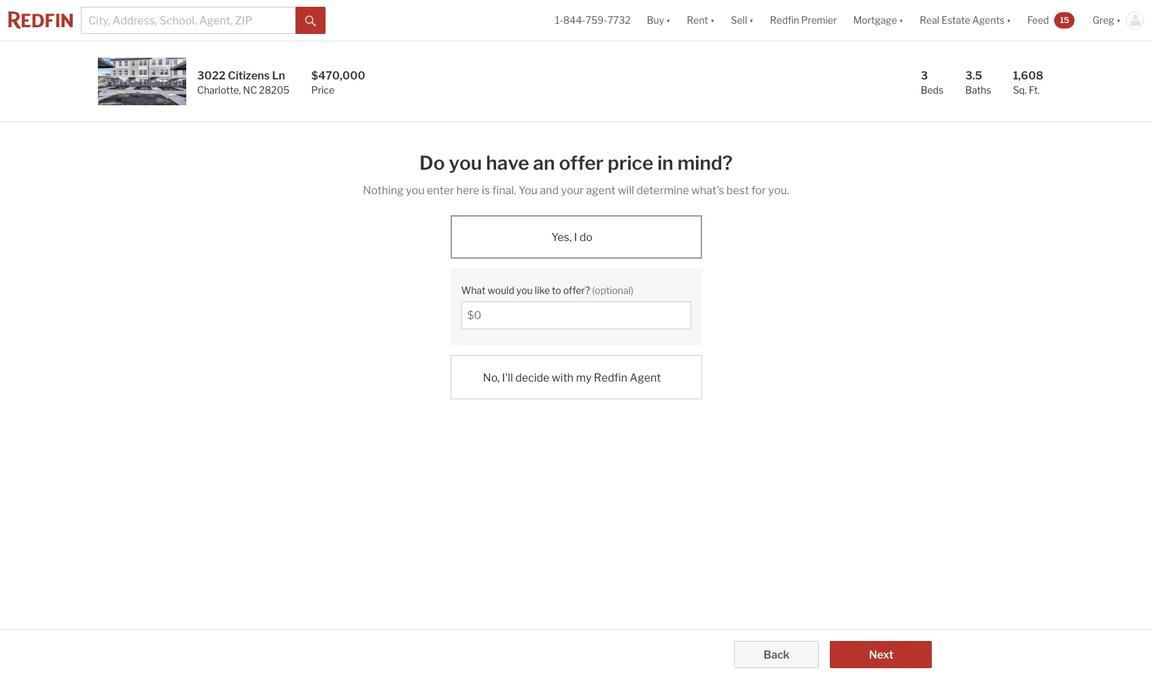 Task type: vqa. For each thing, say whether or not it's contained in the screenshot.
like
yes



Task type: describe. For each thing, give the bounding box(es) containing it.
3.5 baths
[[965, 69, 991, 96]]

real estate agents ▾
[[920, 15, 1011, 26]]

rent ▾
[[687, 15, 715, 26]]

$470,000
[[311, 69, 365, 82]]

to
[[552, 285, 561, 297]]

nc
[[243, 84, 257, 96]]

buy
[[647, 15, 664, 26]]

real
[[920, 15, 939, 26]]

▾ for greg ▾
[[1116, 15, 1121, 26]]

▾ inside real estate agents ▾ "link"
[[1007, 15, 1011, 26]]

sell ▾ button
[[723, 0, 762, 41]]

7732
[[607, 15, 631, 26]]

and
[[540, 184, 559, 197]]

with
[[552, 371, 574, 384]]

(optional)
[[592, 285, 634, 297]]

what
[[461, 285, 486, 297]]

you
[[519, 184, 538, 197]]

ft.
[[1029, 84, 1040, 96]]

real estate agents ▾ link
[[920, 0, 1011, 41]]

3 beds
[[921, 69, 943, 96]]

$470,000 price
[[311, 69, 365, 96]]

do
[[419, 152, 445, 175]]

what's
[[691, 184, 724, 197]]

decide
[[515, 371, 549, 384]]

price
[[608, 152, 653, 175]]

redfin inside 'button'
[[770, 15, 799, 26]]

sell
[[731, 15, 747, 26]]

ln
[[272, 69, 285, 82]]

best
[[726, 184, 749, 197]]

rent
[[687, 15, 708, 26]]

final.
[[492, 184, 516, 197]]

redfin premier button
[[762, 0, 845, 41]]

you.
[[768, 184, 789, 197]]

nothing
[[363, 184, 404, 197]]

nothing you enter here is final. you and your agent will determine what's best for you.
[[363, 184, 789, 197]]

redfin premier
[[770, 15, 837, 26]]

you for do
[[449, 152, 482, 175]]

buy ▾
[[647, 15, 671, 26]]

premier
[[801, 15, 837, 26]]

rent ▾ button
[[687, 0, 715, 41]]

next
[[869, 649, 893, 662]]

greg
[[1093, 15, 1114, 26]]

determine
[[637, 184, 689, 197]]

sq.
[[1013, 84, 1027, 96]]

is
[[482, 184, 490, 197]]

agent
[[586, 184, 615, 197]]

my
[[576, 371, 592, 384]]

in
[[657, 152, 673, 175]]

will
[[618, 184, 634, 197]]

1,608
[[1013, 69, 1043, 82]]

▾ for sell ▾
[[749, 15, 754, 26]]

3022 citizens ln charlotte , nc 28205
[[197, 69, 290, 96]]

1,608 sq. ft.
[[1013, 69, 1043, 96]]

yes, i do
[[551, 231, 593, 244]]

feed
[[1027, 15, 1049, 26]]

$0 text field
[[467, 309, 685, 322]]

back button
[[734, 642, 819, 669]]

yes,
[[551, 231, 572, 244]]



Task type: locate. For each thing, give the bounding box(es) containing it.
mortgage ▾ button
[[845, 0, 912, 41]]

3022
[[197, 69, 226, 82]]

your
[[561, 184, 584, 197]]

▾ inside buy ▾ dropdown button
[[666, 15, 671, 26]]

redfin
[[770, 15, 799, 26], [594, 371, 627, 384]]

▾ right rent
[[710, 15, 715, 26]]

1 vertical spatial you
[[406, 184, 425, 197]]

buy ▾ button
[[639, 0, 679, 41]]

you for nothing
[[406, 184, 425, 197]]

mortgage ▾ button
[[853, 0, 903, 41]]

you
[[449, 152, 482, 175], [406, 184, 425, 197], [516, 285, 533, 297]]

rent ▾ button
[[679, 0, 723, 41]]

you up here
[[449, 152, 482, 175]]

next button
[[830, 642, 932, 669]]

▾ right buy
[[666, 15, 671, 26]]

▾ inside sell ▾ dropdown button
[[749, 15, 754, 26]]

beds
[[921, 84, 943, 96]]

▾ right mortgage
[[899, 15, 903, 26]]

1 ▾ from the left
[[666, 15, 671, 26]]

mortgage
[[853, 15, 897, 26]]

▾ for buy ▾
[[666, 15, 671, 26]]

mortgage ▾
[[853, 15, 903, 26]]

charlotte
[[197, 84, 239, 96]]

do you have an offer price in mind?
[[419, 152, 733, 175]]

offer?
[[563, 285, 590, 297]]

redfin right my
[[594, 371, 627, 384]]

▾
[[666, 15, 671, 26], [710, 15, 715, 26], [749, 15, 754, 26], [899, 15, 903, 26], [1007, 15, 1011, 26], [1116, 15, 1121, 26]]

baths
[[965, 84, 991, 96]]

sell ▾
[[731, 15, 754, 26]]

4 ▾ from the left
[[899, 15, 903, 26]]

759-
[[586, 15, 607, 26]]

real estate agents ▾ button
[[912, 0, 1019, 41]]

▾ inside mortgage ▾ dropdown button
[[899, 15, 903, 26]]

do
[[580, 231, 593, 244]]

,
[[239, 84, 241, 96]]

▾ right agents
[[1007, 15, 1011, 26]]

mind?
[[677, 152, 733, 175]]

▾ right greg
[[1116, 15, 1121, 26]]

2 vertical spatial you
[[516, 285, 533, 297]]

i
[[574, 231, 577, 244]]

3.5
[[965, 69, 982, 82]]

back
[[764, 649, 790, 662]]

agent
[[630, 371, 661, 384]]

enter
[[427, 184, 454, 197]]

an
[[533, 152, 555, 175]]

sell ▾ button
[[731, 0, 754, 41]]

3 ▾ from the left
[[749, 15, 754, 26]]

2 horizontal spatial you
[[516, 285, 533, 297]]

6 ▾ from the left
[[1116, 15, 1121, 26]]

844-
[[563, 15, 586, 26]]

agents
[[972, 15, 1005, 26]]

▾ inside rent ▾ dropdown button
[[710, 15, 715, 26]]

here
[[456, 184, 479, 197]]

redfin left premier
[[770, 15, 799, 26]]

do you have an offer price in mind?. required field. element
[[363, 144, 789, 177]]

▾ right 'sell'
[[749, 15, 754, 26]]

▾ for rent ▾
[[710, 15, 715, 26]]

▾ for mortgage ▾
[[899, 15, 903, 26]]

what would you like to offer? (optional)
[[461, 285, 634, 297]]

1 horizontal spatial redfin
[[770, 15, 799, 26]]

for
[[751, 184, 766, 197]]

City, Address, School, Agent, ZIP search field
[[81, 7, 296, 34]]

estate
[[941, 15, 970, 26]]

5 ▾ from the left
[[1007, 15, 1011, 26]]

0 vertical spatial redfin
[[770, 15, 799, 26]]

1 horizontal spatial you
[[449, 152, 482, 175]]

no,
[[483, 371, 500, 384]]

you left enter
[[406, 184, 425, 197]]

1-844-759-7732 link
[[555, 15, 631, 26]]

28205
[[259, 84, 290, 96]]

i'll
[[502, 371, 513, 384]]

0 horizontal spatial you
[[406, 184, 425, 197]]

buy ▾ button
[[647, 0, 671, 41]]

15
[[1060, 15, 1069, 25]]

1 vertical spatial redfin
[[594, 371, 627, 384]]

0 vertical spatial you
[[449, 152, 482, 175]]

would
[[488, 285, 514, 297]]

0 horizontal spatial redfin
[[594, 371, 627, 384]]

1-
[[555, 15, 563, 26]]

you left like
[[516, 285, 533, 297]]

2 ▾ from the left
[[710, 15, 715, 26]]

offer
[[559, 152, 604, 175]]

submit search image
[[305, 15, 316, 26]]

like
[[535, 285, 550, 297]]

greg ▾
[[1093, 15, 1121, 26]]

3
[[921, 69, 928, 82]]

price
[[311, 84, 334, 96]]

1-844-759-7732
[[555, 15, 631, 26]]

no, i'll decide with my redfin agent
[[483, 371, 661, 384]]

have
[[486, 152, 529, 175]]

citizens
[[228, 69, 270, 82]]



